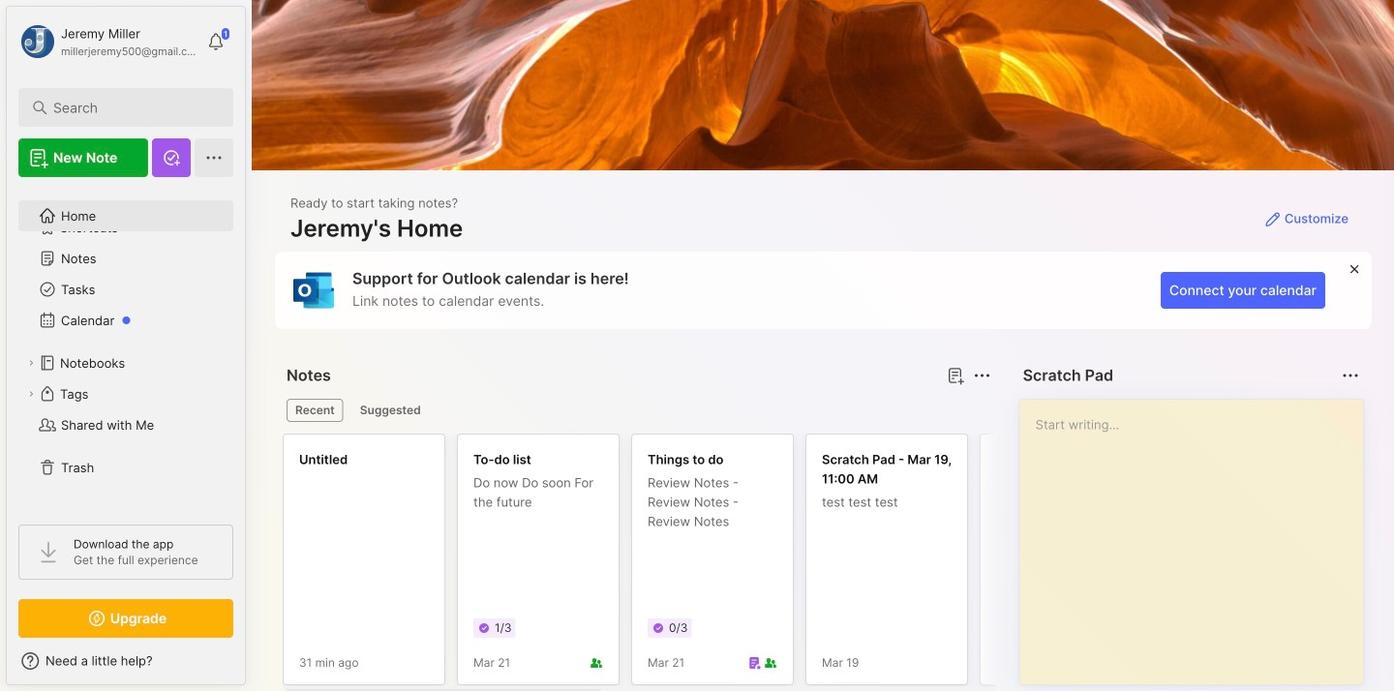 Task type: locate. For each thing, give the bounding box(es) containing it.
main element
[[0, 0, 252, 692]]

none search field inside main element
[[53, 96, 208, 119]]

0 horizontal spatial tab
[[287, 399, 344, 422]]

tree
[[7, 189, 245, 508]]

click to collapse image
[[245, 656, 259, 679]]

row group
[[283, 434, 1395, 692]]

tree inside main element
[[7, 189, 245, 508]]

1 tab from the left
[[287, 399, 344, 422]]

1 horizontal spatial tab
[[351, 399, 430, 422]]

tab
[[287, 399, 344, 422], [351, 399, 430, 422]]

WHAT'S NEW field
[[7, 646, 245, 677]]

None search field
[[53, 96, 208, 119]]

Search text field
[[53, 99, 208, 117]]

tab list
[[287, 399, 989, 422]]



Task type: describe. For each thing, give the bounding box(es) containing it.
Start writing… text field
[[1036, 400, 1363, 669]]

More actions field
[[1338, 362, 1365, 389]]

expand tags image
[[25, 388, 37, 400]]

expand notebooks image
[[25, 357, 37, 369]]

2 tab from the left
[[351, 399, 430, 422]]

Account field
[[18, 22, 198, 61]]

more actions image
[[1340, 364, 1363, 387]]



Task type: vqa. For each thing, say whether or not it's contained in the screenshot.
to related to Upgrade
no



